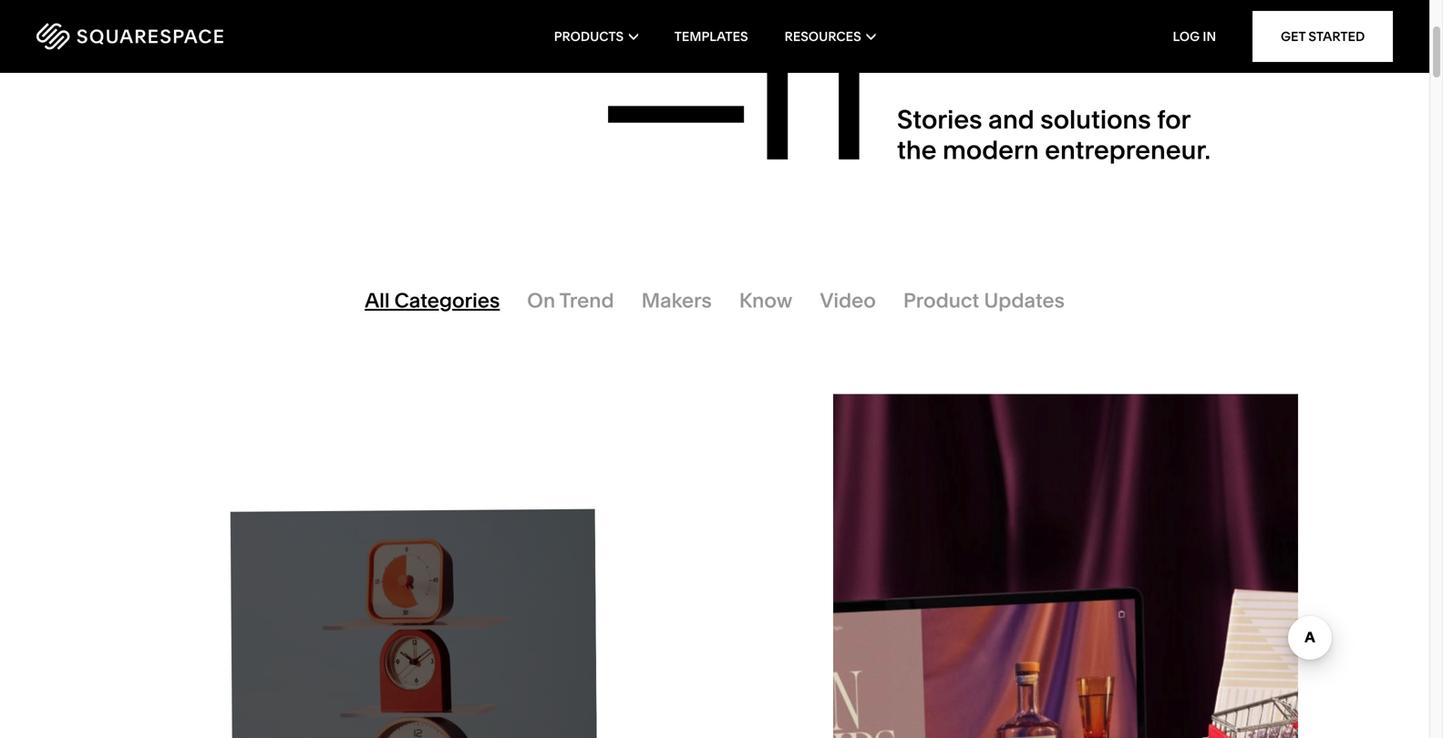 Task type: locate. For each thing, give the bounding box(es) containing it.
on trend
[[527, 288, 614, 313]]

templates link
[[675, 0, 748, 73]]

know link
[[726, 278, 807, 324]]

solutions
[[1041, 104, 1151, 135]]

—it link
[[131, 0, 1299, 202]]

know
[[739, 288, 793, 313]]

get
[[1281, 29, 1306, 44]]

modern
[[943, 134, 1039, 165]]

on
[[527, 288, 556, 313]]

trend
[[560, 288, 614, 313]]

templates
[[675, 29, 748, 44]]

on trend link
[[514, 278, 628, 324]]

all
[[365, 288, 390, 313]]

log             in link
[[1173, 29, 1217, 44]]

resources button
[[785, 0, 876, 73]]

product
[[904, 288, 980, 313]]

log             in
[[1173, 29, 1217, 44]]

makers link
[[628, 278, 726, 324]]

—it
[[599, 0, 897, 202]]

stories
[[897, 104, 983, 135]]

makers
[[642, 288, 712, 313]]

get started
[[1281, 29, 1365, 44]]

resources
[[785, 29, 861, 44]]

categories
[[395, 288, 500, 313]]

started
[[1309, 29, 1365, 44]]



Task type: vqa. For each thing, say whether or not it's contained in the screenshot.
Started
yes



Task type: describe. For each thing, give the bounding box(es) containing it.
products button
[[554, 0, 638, 73]]

the
[[897, 134, 937, 165]]

product updates
[[904, 288, 1065, 313]]

product updates link
[[890, 278, 1079, 324]]

updates
[[984, 288, 1065, 313]]

squarespace logo image
[[36, 23, 223, 50]]

and
[[989, 104, 1035, 135]]

in
[[1203, 29, 1217, 44]]

all categories link
[[351, 278, 514, 324]]

get started link
[[1253, 11, 1393, 62]]

—it stories and solutions for the modern entrepreneur.
[[599, 0, 1211, 202]]

for
[[1157, 104, 1191, 135]]

video
[[820, 288, 876, 313]]

entrepreneur.
[[1045, 134, 1211, 165]]

all categories
[[365, 288, 500, 313]]

products
[[554, 29, 624, 44]]

video link
[[807, 278, 890, 324]]

log
[[1173, 29, 1200, 44]]

squarespace logo link
[[36, 23, 308, 50]]



